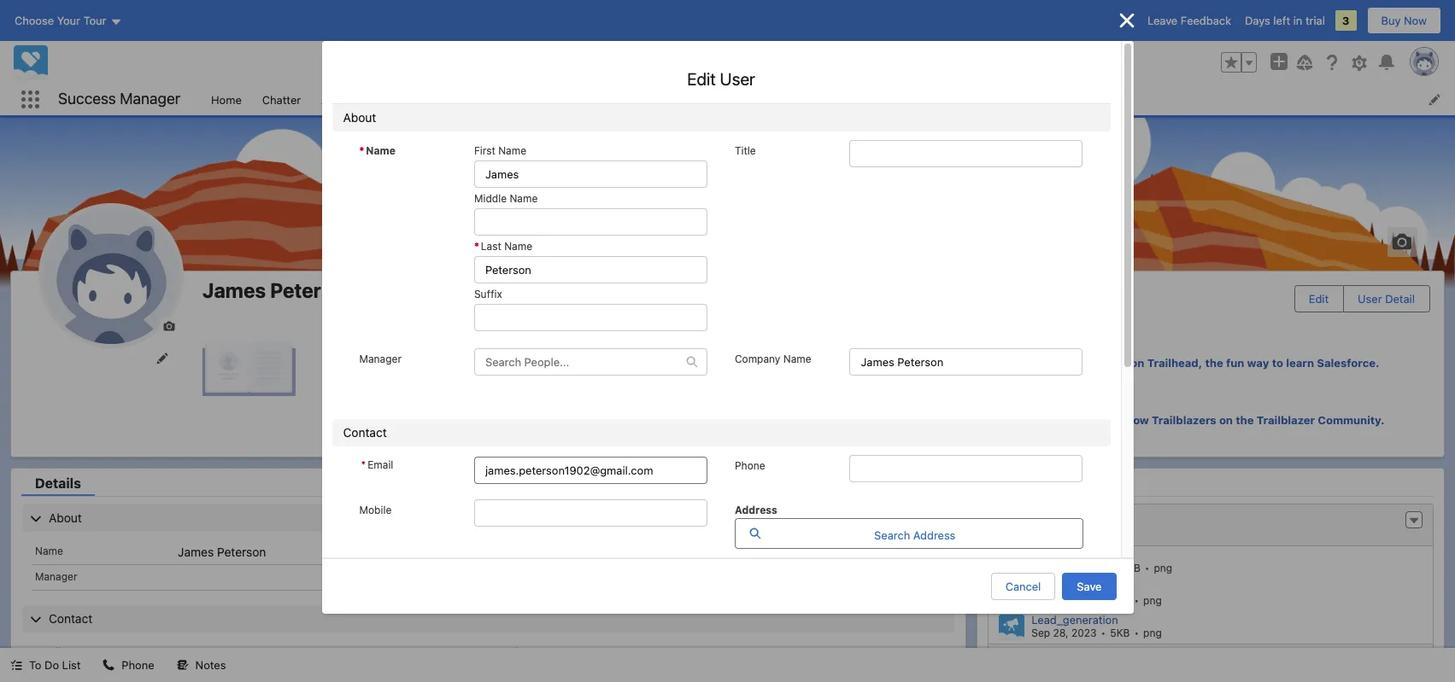 Task type: describe. For each thing, give the bounding box(es) containing it.
1 vertical spatial james peterson
[[178, 545, 266, 560]]

chatter link
[[252, 84, 311, 115]]

contacts
[[413, 93, 459, 106]]

success
[[58, 90, 116, 108]]

contacts link
[[402, 84, 470, 115]]

home
[[211, 93, 242, 106]]

name for first name
[[499, 144, 527, 157]]

first
[[474, 144, 496, 157]]

name down details link
[[35, 545, 63, 558]]

connect with fellow trailblazers on the trailblazer community.
[[1040, 413, 1385, 427]]

2 vertical spatial with
[[1090, 413, 1114, 427]]

edit for edit user
[[687, 69, 716, 89]]

learn
[[1040, 356, 1071, 370]]

last
[[481, 240, 502, 253]]

sep for lead_generation
[[1032, 627, 1051, 640]]

now
[[1404, 14, 1428, 27]]

learn new skills on trailhead, the fun way to learn salesforce.
[[1040, 356, 1380, 370]]

sep for closed won by rep
[[1032, 563, 1051, 575]]

share
[[324, 352, 360, 367]]

0 vertical spatial james peterson
[[203, 279, 356, 303]]

contacts list item
[[402, 84, 492, 115]]

* for analytics
[[685, 93, 690, 106]]

accounts
[[322, 93, 370, 106]]

search address button
[[735, 518, 1083, 549]]

1 horizontal spatial on
[[1131, 356, 1145, 370]]

address inside search address button
[[914, 529, 956, 542]]

trailblazers
[[1152, 413, 1217, 427]]

to
[[29, 659, 41, 673]]

rep
[[1113, 549, 1133, 563]]

community.
[[1318, 413, 1385, 427]]

way
[[1248, 356, 1270, 370]]

buy now button
[[1367, 7, 1442, 34]]

fun
[[1227, 356, 1245, 370]]

* james peterson
[[800, 93, 891, 106]]

list
[[62, 659, 81, 673]]

the for connect
[[1236, 413, 1254, 427]]

calendar
[[596, 93, 642, 106]]

1 horizontal spatial phone
[[509, 646, 540, 659]]

edit about me image
[[203, 342, 297, 397]]

Middle Name text field
[[474, 209, 708, 236]]

by
[[1097, 549, 1110, 563]]

kb for sales
[[1117, 595, 1130, 608]]

files (3+)
[[1030, 518, 1087, 533]]

3
[[1343, 14, 1350, 27]]

middle
[[474, 192, 507, 205]]

sep 29, 2023
[[1032, 563, 1097, 575]]

sep 28, 2023 for sales
[[1032, 595, 1097, 608]]

1 vertical spatial your
[[426, 372, 454, 388]]

notes button
[[166, 649, 236, 683]]

files
[[1030, 518, 1058, 533]]

5 for lead_generation
[[1111, 627, 1117, 640]]

notes
[[195, 659, 226, 673]]

* for name
[[359, 144, 364, 157]]

in
[[1294, 14, 1303, 27]]

company name
[[735, 353, 812, 366]]

Title text field
[[850, 140, 1083, 168]]

Last Name text field
[[474, 256, 708, 284]]

buy
[[1382, 14, 1401, 27]]

success manager
[[58, 90, 180, 108]]

related
[[1002, 476, 1053, 492]]

closed
[[1032, 549, 1068, 563]]

5 kb for sales
[[1111, 595, 1130, 608]]

you@example.com text field
[[474, 457, 708, 484]]

Phone telephone field
[[850, 455, 1083, 483]]

related link
[[988, 476, 1066, 497]]

user inside 'button'
[[1358, 292, 1383, 306]]

save button
[[1063, 574, 1117, 601]]

buy now
[[1382, 14, 1428, 27]]

salesforce.
[[1317, 356, 1380, 370]]

png for lead_generation
[[1144, 627, 1162, 640]]

kb for closed won by rep
[[1128, 563, 1141, 575]]

contracts list item
[[492, 84, 585, 115]]

Suffix text field
[[474, 304, 708, 332]]

0 horizontal spatial with
[[396, 372, 422, 388]]

search
[[875, 529, 911, 542]]

suffix
[[474, 288, 502, 301]]

last name
[[481, 240, 533, 253]]

trailhead,
[[1148, 356, 1203, 370]]

chatter.)
[[546, 372, 601, 388]]

edit user
[[687, 69, 756, 89]]

name for * name
[[366, 144, 396, 157]]

cancel
[[1006, 580, 1041, 594]]

2 vertical spatial james
[[178, 545, 214, 560]]

save
[[1077, 580, 1102, 594]]

1 vertical spatial manager
[[359, 353, 402, 366]]

least
[[363, 372, 393, 388]]

james.peterson1902@gmail.com
[[178, 646, 357, 661]]

days left in trial
[[1245, 14, 1326, 27]]

sales
[[1032, 581, 1060, 595]]

to do list
[[29, 659, 81, 673]]

0 vertical spatial title
[[735, 144, 756, 157]]

leave feedback link
[[1148, 14, 1232, 27]]

name for last name
[[504, 240, 533, 253]]

detail
[[1386, 292, 1416, 306]]

leave feedback
[[1148, 14, 1232, 27]]

phone inside button
[[122, 659, 154, 673]]

contracts
[[502, 93, 553, 106]]

0 vertical spatial address
[[735, 504, 778, 517]]

name for company name
[[784, 353, 812, 366]]

colleagues
[[457, 372, 524, 388]]

png for sales
[[1144, 595, 1162, 608]]

accounts link
[[311, 84, 380, 115]]

contracts link
[[492, 84, 563, 115]]

sep for sales
[[1032, 595, 1051, 608]]



Task type: vqa. For each thing, say whether or not it's contained in the screenshot.


Task type: locate. For each thing, give the bounding box(es) containing it.
first name
[[474, 144, 527, 157]]

peterson inside list
[[845, 93, 891, 106]]

* name
[[359, 144, 396, 157]]

1 vertical spatial contact
[[49, 612, 93, 627]]

png right save button
[[1144, 595, 1162, 608]]

street
[[735, 557, 765, 570]]

2023 for closed won by rep
[[1072, 563, 1097, 575]]

2 sep from the top
[[1032, 595, 1051, 608]]

your down awesomeness
[[426, 372, 454, 388]]

on
[[1131, 356, 1145, 370], [527, 372, 543, 388], [1220, 413, 1233, 427]]

Mobile telephone field
[[474, 500, 708, 527]]

list containing home
[[201, 84, 1456, 115]]

1 vertical spatial 2023
[[1072, 595, 1097, 608]]

0 vertical spatial peterson
[[845, 93, 891, 106]]

2 horizontal spatial text default image
[[1409, 516, 1421, 528]]

the inside share your awesomeness with the world. (or at least with your colleagues on chatter.)
[[515, 352, 535, 367]]

fellow
[[1116, 413, 1150, 427]]

edit inside button
[[1309, 292, 1329, 306]]

28, for sales
[[1054, 595, 1069, 608]]

2 vertical spatial text default image
[[10, 660, 22, 672]]

0 horizontal spatial peterson
[[217, 545, 266, 560]]

1 horizontal spatial email
[[368, 459, 394, 471]]

3 2023 from the top
[[1072, 627, 1097, 640]]

world.
[[539, 352, 577, 367]]

learn
[[1287, 356, 1315, 370]]

1 vertical spatial edit
[[1309, 292, 1329, 306]]

with right least
[[396, 372, 422, 388]]

sep 28, 2023
[[1032, 595, 1097, 608], [1032, 627, 1097, 640]]

share your awesomeness with the world. (or at least with your colleagues on chatter.)
[[324, 352, 601, 388]]

0 horizontal spatial phone
[[122, 659, 154, 673]]

text default image inside to do list 'button'
[[10, 660, 22, 672]]

list
[[201, 84, 1456, 115]]

2 2023 from the top
[[1072, 595, 1097, 608]]

leave
[[1148, 14, 1178, 27]]

trial
[[1306, 14, 1326, 27]]

to do list button
[[0, 649, 91, 683]]

skills
[[1100, 356, 1128, 370]]

2 horizontal spatial manager
[[359, 353, 402, 366]]

on inside share your awesomeness with the world. (or at least with your colleagues on chatter.)
[[527, 372, 543, 388]]

sep down sales
[[1032, 627, 1051, 640]]

text default image left notes
[[177, 660, 189, 672]]

cancel button
[[991, 574, 1056, 601]]

0 vertical spatial about
[[343, 110, 376, 125]]

company
[[735, 353, 781, 366]]

* for james peterson
[[800, 93, 805, 106]]

1 horizontal spatial user
[[1358, 292, 1383, 306]]

1 vertical spatial 28,
[[1054, 627, 1069, 640]]

5 kb for lead_generation
[[1111, 627, 1130, 640]]

left
[[1274, 14, 1291, 27]]

chatter
[[262, 93, 301, 106]]

about
[[343, 110, 376, 125], [49, 511, 82, 526]]

about down details link
[[49, 511, 82, 526]]

2 5 from the top
[[1111, 627, 1117, 640]]

5
[[1111, 595, 1117, 608], [1111, 627, 1117, 640]]

edit button
[[1296, 286, 1343, 312]]

1 vertical spatial james
[[203, 279, 266, 303]]

details link
[[21, 476, 95, 497]]

contact up 'list'
[[49, 612, 93, 627]]

james inside list
[[809, 93, 842, 106]]

png up 'groups' element
[[1144, 627, 1162, 640]]

lead_generation
[[1032, 614, 1119, 627]]

28,
[[1054, 595, 1069, 608], [1054, 627, 1069, 640]]

name right middle
[[510, 192, 538, 205]]

closed won by rep
[[1032, 549, 1133, 563]]

0 vertical spatial with
[[485, 352, 511, 367]]

title down about "dropdown button" on the bottom of the page
[[509, 545, 530, 558]]

the left world.
[[515, 352, 535, 367]]

contact
[[343, 425, 387, 440], [49, 612, 93, 627]]

5 kb down 137
[[1111, 595, 1130, 608]]

email
[[368, 459, 394, 471], [35, 646, 61, 659]]

5 for sales
[[1111, 595, 1117, 608]]

sep 28, 2023 up lead_generation
[[1032, 595, 1097, 608]]

2 vertical spatial kb
[[1117, 627, 1130, 640]]

1 horizontal spatial address
[[914, 529, 956, 542]]

0 vertical spatial sep 28, 2023
[[1032, 595, 1097, 608]]

0 vertical spatial 2023
[[1072, 563, 1097, 575]]

1 vertical spatial sep 28, 2023
[[1032, 627, 1097, 640]]

with
[[485, 352, 511, 367], [396, 372, 422, 388], [1090, 413, 1114, 427]]

2 vertical spatial sep
[[1032, 627, 1051, 640]]

1 vertical spatial with
[[396, 372, 422, 388]]

1 vertical spatial peterson
[[270, 279, 356, 303]]

1 horizontal spatial text default image
[[770, 94, 782, 106]]

1 vertical spatial about
[[49, 511, 82, 526]]

* email
[[361, 459, 394, 471]]

1 horizontal spatial edit
[[1309, 292, 1329, 306]]

user left detail
[[1358, 292, 1383, 306]]

0 vertical spatial 5 kb
[[1111, 595, 1130, 608]]

2023 down save
[[1072, 595, 1097, 608]]

137
[[1110, 563, 1128, 575]]

0 vertical spatial png
[[1154, 563, 1173, 575]]

sep 28, 2023 down sales
[[1032, 627, 1097, 640]]

contact button
[[22, 606, 955, 633]]

contact up * email
[[343, 425, 387, 440]]

calendar link
[[585, 84, 652, 115]]

title
[[735, 144, 756, 157], [509, 545, 530, 558]]

2 horizontal spatial the
[[1236, 413, 1254, 427]]

3 sep from the top
[[1032, 627, 1051, 640]]

phone
[[735, 460, 766, 472], [509, 646, 540, 659], [122, 659, 154, 673]]

email left 'list'
[[35, 646, 61, 659]]

with left fellow
[[1090, 413, 1114, 427]]

2 vertical spatial png
[[1144, 627, 1162, 640]]

1 horizontal spatial title
[[735, 144, 756, 157]]

group
[[1221, 52, 1257, 73]]

0 horizontal spatial address
[[735, 504, 778, 517]]

on right the trailblazers on the bottom of the page
[[1220, 413, 1233, 427]]

0 horizontal spatial manager
[[35, 571, 77, 584]]

user
[[720, 69, 756, 89], [1358, 292, 1383, 306]]

2 horizontal spatial on
[[1220, 413, 1233, 427]]

text default image left company
[[686, 356, 698, 368]]

5 kb down save button
[[1111, 627, 1130, 640]]

connect with fellow trailblazers on the trailblazer community. link
[[980, 397, 1445, 444]]

2 list item from the left
[[790, 84, 941, 115]]

1 horizontal spatial peterson
[[270, 279, 356, 303]]

2023 for sales
[[1072, 595, 1097, 608]]

0 horizontal spatial contact
[[49, 612, 93, 627]]

with up colleagues
[[485, 352, 511, 367]]

0 vertical spatial 5
[[1111, 595, 1117, 608]]

1 sep from the top
[[1032, 563, 1051, 575]]

the left fun
[[1206, 356, 1224, 370]]

at
[[348, 372, 360, 388]]

0 vertical spatial 28,
[[1054, 595, 1069, 608]]

edit up learn
[[1309, 292, 1329, 306]]

to
[[1273, 356, 1284, 370]]

1 horizontal spatial about
[[343, 110, 376, 125]]

about down accounts
[[343, 110, 376, 125]]

name
[[366, 144, 396, 157], [499, 144, 527, 157], [510, 192, 538, 205], [504, 240, 533, 253], [784, 353, 812, 366], [35, 545, 63, 558]]

5 down 137
[[1111, 595, 1117, 608]]

1 horizontal spatial your
[[426, 372, 454, 388]]

sep down cancel
[[1032, 595, 1051, 608]]

learn new skills on trailhead, the fun way to learn salesforce. link
[[980, 340, 1445, 386]]

text default image inside notes button
[[177, 660, 189, 672]]

0 vertical spatial manager
[[120, 90, 180, 108]]

won
[[1071, 549, 1094, 563]]

text default image
[[770, 94, 782, 106], [1409, 516, 1421, 528], [10, 660, 22, 672]]

the for learn
[[1206, 356, 1224, 370]]

inverse image
[[1117, 10, 1137, 31]]

Manager text field
[[475, 350, 686, 375]]

1 vertical spatial kb
[[1117, 595, 1130, 608]]

2 28, from the top
[[1054, 627, 1069, 640]]

files element
[[988, 504, 1434, 674]]

text default image inside list item
[[770, 94, 782, 106]]

phone button
[[93, 649, 165, 683]]

new
[[1074, 356, 1097, 370]]

text default image up title text field
[[921, 94, 933, 106]]

1 vertical spatial png
[[1144, 595, 1162, 608]]

2 horizontal spatial with
[[1090, 413, 1114, 427]]

name right company
[[784, 353, 812, 366]]

1 vertical spatial user
[[1358, 292, 1383, 306]]

search address
[[875, 529, 956, 542]]

2023 up save
[[1072, 563, 1097, 575]]

sep 28, 2023 for lead_generation
[[1032, 627, 1097, 640]]

1 vertical spatial text default image
[[1409, 516, 1421, 528]]

5 kb
[[1111, 595, 1130, 608], [1111, 627, 1130, 640]]

address right search at bottom right
[[914, 529, 956, 542]]

trailblazer
[[1257, 413, 1316, 427]]

(or
[[324, 372, 344, 388]]

accounts list item
[[311, 84, 402, 115]]

1 vertical spatial on
[[527, 372, 543, 388]]

connect
[[1040, 413, 1087, 427]]

name right last
[[504, 240, 533, 253]]

1 vertical spatial 5 kb
[[1111, 627, 1130, 640]]

1 vertical spatial address
[[914, 529, 956, 542]]

0 vertical spatial text default image
[[770, 94, 782, 106]]

2023 for lead_generation
[[1072, 627, 1097, 640]]

1 5 kb from the top
[[1111, 595, 1130, 608]]

2 vertical spatial on
[[1220, 413, 1233, 427]]

0 horizontal spatial email
[[35, 646, 61, 659]]

on down world.
[[527, 372, 543, 388]]

0 horizontal spatial about
[[49, 511, 82, 526]]

list item
[[675, 84, 790, 115], [790, 84, 941, 115]]

1 horizontal spatial the
[[1206, 356, 1224, 370]]

user detail
[[1358, 292, 1416, 306]]

home link
[[201, 84, 252, 115]]

0 horizontal spatial title
[[509, 545, 530, 558]]

address up street
[[735, 504, 778, 517]]

28, down sales
[[1054, 627, 1069, 640]]

about inside "dropdown button"
[[49, 511, 82, 526]]

text default image
[[921, 94, 933, 106], [686, 356, 698, 368], [103, 660, 115, 672], [177, 660, 189, 672]]

mobile
[[359, 504, 392, 517]]

edit up * analytics
[[687, 69, 716, 89]]

2 horizontal spatial phone
[[735, 460, 766, 472]]

0 vertical spatial email
[[368, 459, 394, 471]]

title down analytics
[[735, 144, 756, 157]]

text default image right 'list'
[[103, 660, 115, 672]]

james.peterson1902@gmail.com link
[[178, 646, 357, 661]]

1 5 from the top
[[1111, 595, 1117, 608]]

user detail button
[[1345, 286, 1429, 312]]

0 horizontal spatial user
[[720, 69, 756, 89]]

2 vertical spatial 2023
[[1072, 627, 1097, 640]]

2 horizontal spatial peterson
[[845, 93, 891, 106]]

0 vertical spatial on
[[1131, 356, 1145, 370]]

1 vertical spatial sep
[[1032, 595, 1051, 608]]

awesomeness
[[395, 352, 482, 367]]

name right the first
[[499, 144, 527, 157]]

* analytics
[[685, 93, 740, 106]]

0 horizontal spatial on
[[527, 372, 543, 388]]

First Name text field
[[474, 161, 708, 188]]

28, for lead_generation
[[1054, 627, 1069, 640]]

0 vertical spatial your
[[363, 352, 391, 367]]

1 list item from the left
[[675, 84, 790, 115]]

kb for lead_generation
[[1117, 627, 1130, 640]]

name for middle name
[[510, 192, 538, 205]]

name down accounts list item
[[366, 144, 396, 157]]

0 horizontal spatial the
[[515, 352, 535, 367]]

0 horizontal spatial text default image
[[10, 660, 22, 672]]

0 vertical spatial james
[[809, 93, 842, 106]]

1 horizontal spatial with
[[485, 352, 511, 367]]

2023 down save button
[[1072, 627, 1097, 640]]

1 vertical spatial email
[[35, 646, 61, 659]]

*
[[685, 93, 690, 106], [800, 93, 805, 106], [359, 144, 364, 157], [474, 240, 479, 253], [361, 459, 366, 471]]

sep
[[1032, 563, 1051, 575], [1032, 595, 1051, 608], [1032, 627, 1051, 640]]

2023
[[1072, 563, 1097, 575], [1072, 595, 1097, 608], [1072, 627, 1097, 640]]

text default image inside phone button
[[103, 660, 115, 672]]

the
[[515, 352, 535, 367], [1206, 356, 1224, 370], [1236, 413, 1254, 427]]

5 down save button
[[1111, 627, 1117, 640]]

1 horizontal spatial contact
[[343, 425, 387, 440]]

0 horizontal spatial your
[[363, 352, 391, 367]]

2 sep 28, 2023 from the top
[[1032, 627, 1097, 640]]

edit for edit
[[1309, 292, 1329, 306]]

2 5 kb from the top
[[1111, 627, 1130, 640]]

2 vertical spatial peterson
[[217, 545, 266, 560]]

the left trailblazer
[[1236, 413, 1254, 427]]

analytics
[[693, 93, 740, 106]]

1 sep 28, 2023 from the top
[[1032, 595, 1097, 608]]

0 vertical spatial contact
[[343, 425, 387, 440]]

groups element
[[988, 680, 1434, 683]]

peterson
[[845, 93, 891, 106], [270, 279, 356, 303], [217, 545, 266, 560]]

0 vertical spatial kb
[[1128, 563, 1141, 575]]

do
[[45, 659, 59, 673]]

user up analytics
[[720, 69, 756, 89]]

on right skills
[[1131, 356, 1145, 370]]

1 horizontal spatial manager
[[120, 90, 180, 108]]

0 horizontal spatial edit
[[687, 69, 716, 89]]

0 vertical spatial user
[[720, 69, 756, 89]]

28, up lead_generation
[[1054, 595, 1069, 608]]

Company Name text field
[[850, 349, 1083, 376]]

address
[[735, 504, 778, 517], [914, 529, 956, 542]]

details
[[35, 476, 81, 492]]

29,
[[1054, 563, 1069, 575]]

1 vertical spatial title
[[509, 545, 530, 558]]

0 vertical spatial edit
[[687, 69, 716, 89]]

kb
[[1128, 563, 1141, 575], [1117, 595, 1130, 608], [1117, 627, 1130, 640]]

1 2023 from the top
[[1072, 563, 1097, 575]]

edit
[[687, 69, 716, 89], [1309, 292, 1329, 306]]

1 28, from the top
[[1054, 595, 1069, 608]]

calendar list item
[[585, 84, 675, 115]]

text default image inside files element
[[1409, 516, 1421, 528]]

png for closed won by rep
[[1154, 563, 1173, 575]]

your up least
[[363, 352, 391, 367]]

sep up sales
[[1032, 563, 1051, 575]]

(3+)
[[1061, 518, 1087, 533]]

0 vertical spatial sep
[[1032, 563, 1051, 575]]

email up mobile on the bottom
[[368, 459, 394, 471]]

days
[[1245, 14, 1271, 27]]

1 vertical spatial 5
[[1111, 627, 1117, 640]]

feedback
[[1181, 14, 1232, 27]]

png right 137 kb
[[1154, 563, 1173, 575]]

2 vertical spatial manager
[[35, 571, 77, 584]]

contact inside dropdown button
[[49, 612, 93, 627]]



